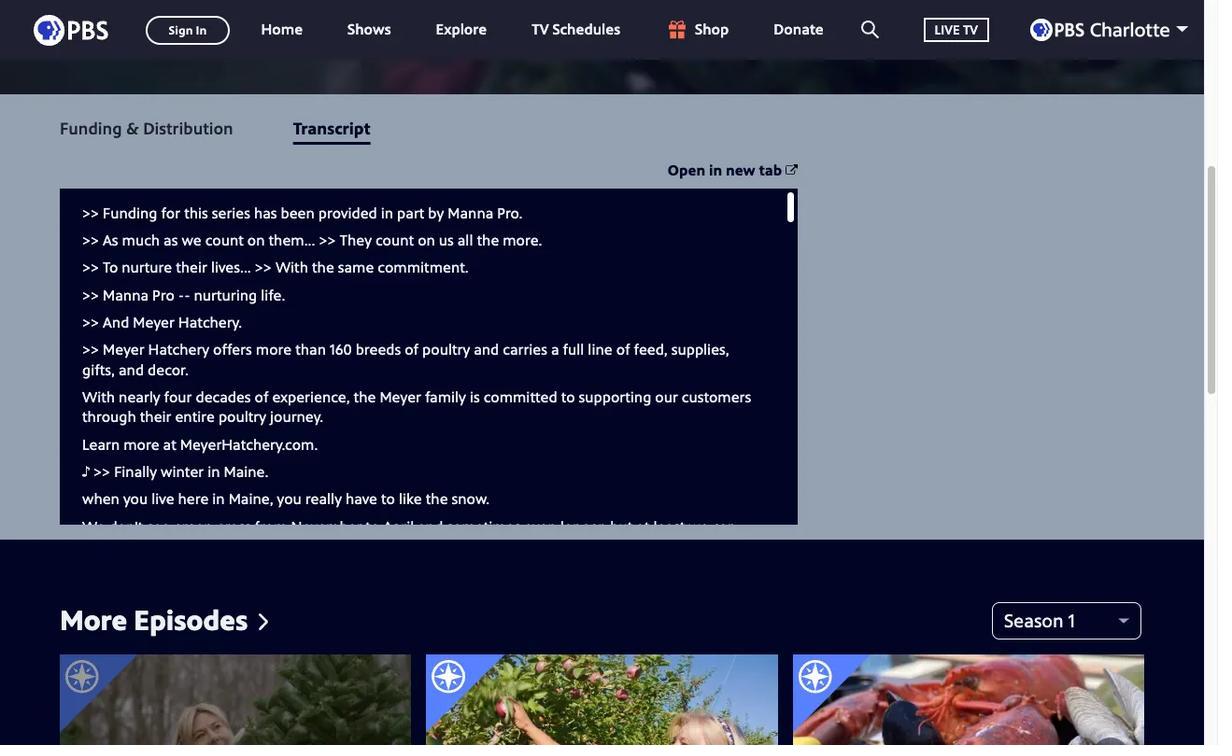 Task type: describe. For each thing, give the bounding box(es) containing it.
the left the same
[[312, 257, 334, 278]]

of right decades
[[255, 387, 269, 408]]

video?
[[201, 6, 240, 24]]

0 horizontal spatial poultry
[[219, 407, 266, 428]]

1 you from the left
[[123, 489, 148, 510]]

>> right ♪ on the bottom of page
[[94, 462, 110, 482]]

be
[[131, 537, 148, 557]]

more episodes link
[[60, 601, 269, 639]]

2 - from the left
[[184, 285, 190, 305]]

1 horizontal spatial tv
[[964, 20, 979, 38]]

for
[[161, 203, 181, 223]]

distribution
[[143, 116, 233, 139]]

>> funding for this series has been provided in part by manna pro. >> as much as we count on them... >> they count on us all the more. >> to nurture their lives... >> with the same commitment. >> manna pro -- nurturing life. >> and meyer hatchery. >> meyer hatchery offers more than 160 breeds of poultry and carries a full line of feed, supplies, gifts, and decor. with nearly four decades of experience, the meyer family is committed to supporting our customers through their entire poultry journey. learn more at meyerhatchery.com. ♪ >> finally winter in maine. when you live here in maine, you really have to like the snow. we don't see green grass from november to april and sometimes even longer, but at least we can always be assured of a white christmas.
[[82, 203, 752, 557]]

2 count from the left
[[376, 230, 414, 251]]

nurturing
[[194, 285, 257, 305]]

live
[[152, 489, 174, 510]]

tv schedules link
[[513, 0, 639, 60]]

customers
[[682, 387, 752, 408]]

always
[[82, 537, 127, 557]]

transcript
[[293, 116, 371, 139]]

video thumbnail: welcome to my farm apple of my eye image
[[427, 655, 778, 746]]

1 - from the left
[[178, 285, 184, 305]]

1 horizontal spatial with
[[276, 257, 308, 278]]

pro
[[152, 285, 175, 305]]

more episodes
[[60, 601, 248, 639]]

0 horizontal spatial and
[[119, 360, 144, 380]]

don't
[[109, 517, 143, 537]]

hatchery
[[148, 340, 209, 360]]

pbs image
[[34, 9, 108, 51]]

1 horizontal spatial we
[[689, 517, 709, 537]]

shows
[[348, 19, 391, 40]]

can
[[713, 517, 737, 537]]

finally
[[114, 462, 157, 482]]

new
[[726, 160, 756, 181]]

through
[[82, 407, 136, 428]]

tv schedules
[[532, 19, 621, 40]]

christmas.
[[277, 537, 347, 557]]

provided
[[319, 203, 377, 223]]

this
[[184, 203, 208, 223]]

problems
[[97, 6, 152, 24]]

longer,
[[561, 517, 607, 537]]

experience,
[[272, 387, 350, 408]]

1 horizontal spatial at
[[637, 517, 650, 537]]

0 vertical spatial we
[[182, 230, 202, 251]]

breeds
[[356, 340, 401, 360]]

line
[[588, 340, 613, 360]]

|
[[352, 6, 360, 24]]

live
[[935, 20, 960, 38]]

been
[[281, 203, 315, 223]]

as
[[164, 230, 178, 251]]

supporting
[[579, 387, 652, 408]]

1 count from the left
[[205, 230, 244, 251]]

>> left as
[[82, 230, 99, 251]]

of right assured
[[207, 537, 221, 557]]

the right like
[[426, 489, 448, 510]]

funding inside >> funding for this series has been provided in part by manna pro. >> as much as we count on them... >> they count on us all the more. >> to nurture their lives... >> with the same commitment. >> manna pro -- nurturing life. >> and meyer hatchery. >> meyer hatchery offers more than 160 breeds of poultry and carries a full line of feed, supplies, gifts, and decor. with nearly four decades of experience, the meyer family is committed to supporting our customers through their entire poultry journey. learn more at meyerhatchery.com. ♪ >> finally winter in maine. when you live here in maine, you really have to like the snow. we don't see green grass from november to april and sometimes even longer, but at least we can always be assured of a white christmas.
[[103, 203, 158, 223]]

closed
[[363, 6, 403, 24]]

tab list containing funding & distribution
[[0, 94, 1205, 161]]

transcript tab panel
[[0, 160, 1205, 557]]

white
[[236, 537, 274, 557]]

1 vertical spatial to
[[381, 489, 395, 510]]

in left new
[[709, 160, 723, 181]]

more.
[[503, 230, 543, 251]]

>> up through
[[82, 340, 99, 360]]

funding & distribution
[[60, 116, 233, 139]]

us
[[439, 230, 454, 251]]

journey.
[[270, 407, 324, 428]]

problem
[[298, 6, 349, 24]]

passport image for video thumbnail: welcome to my farm apple of my eye
[[427, 655, 505, 734]]

2 vertical spatial a
[[224, 537, 232, 557]]

2 you from the left
[[277, 489, 302, 510]]

four
[[164, 387, 192, 408]]

decades
[[196, 387, 251, 408]]

november
[[291, 517, 362, 537]]

closed captioning link
[[363, 6, 473, 24]]

snow.
[[452, 489, 490, 510]]

decor.
[[148, 360, 189, 380]]

green
[[174, 517, 213, 537]]

2 horizontal spatial a
[[551, 340, 559, 360]]

>> left "to"
[[82, 257, 99, 278]]

maine.
[[224, 462, 269, 482]]

see
[[147, 517, 170, 537]]

>> left they
[[319, 230, 336, 251]]

in right "winter"
[[208, 462, 220, 482]]

shows link
[[329, 0, 410, 60]]

episodes
[[134, 601, 248, 639]]

to
[[103, 257, 118, 278]]

maine,
[[229, 489, 273, 510]]

explore
[[436, 19, 487, 40]]

problems playing video? report a problem | closed captioning
[[97, 6, 473, 24]]

when
[[82, 489, 120, 510]]

open in new tab link
[[668, 160, 798, 181]]

0 vertical spatial manna
[[448, 203, 494, 223]]

playing
[[155, 6, 197, 24]]

1 vertical spatial meyer
[[103, 340, 145, 360]]

captioning
[[407, 6, 473, 24]]

home link
[[243, 0, 322, 60]]

search image
[[861, 21, 879, 38]]

have
[[346, 489, 378, 510]]

home
[[261, 19, 303, 40]]

is
[[470, 387, 480, 408]]

2 on from the left
[[418, 230, 435, 251]]

>> left the pro
[[82, 285, 99, 305]]

0 vertical spatial meyer
[[133, 312, 175, 333]]

nearly
[[119, 387, 160, 408]]

160
[[330, 340, 352, 360]]

lives...
[[211, 257, 251, 278]]

feed,
[[634, 340, 668, 360]]

shop
[[696, 19, 729, 40]]



Task type: vqa. For each thing, say whether or not it's contained in the screenshot.
Video thumbnail: Welcome to My Farm Lobster Bake
yes



Task type: locate. For each thing, give the bounding box(es) containing it.
hatchery.
[[178, 312, 242, 333]]

pro.
[[498, 203, 523, 223]]

count up lives...
[[205, 230, 244, 251]]

pbs charlotte image
[[1031, 19, 1170, 41]]

0 vertical spatial with
[[276, 257, 308, 278]]

0 horizontal spatial a
[[224, 537, 232, 557]]

1 horizontal spatial poultry
[[423, 340, 470, 360]]

1 vertical spatial poultry
[[219, 407, 266, 428]]

1 horizontal spatial more
[[256, 340, 292, 360]]

gifts,
[[82, 360, 115, 380]]

1 horizontal spatial and
[[418, 517, 443, 537]]

tab
[[759, 160, 783, 181]]

you left live
[[123, 489, 148, 510]]

more left than on the top of page
[[256, 340, 292, 360]]

learn
[[82, 434, 120, 455]]

2 vertical spatial to
[[366, 517, 380, 537]]

0 horizontal spatial at
[[163, 434, 176, 455]]

them...
[[269, 230, 315, 251]]

next slide image
[[1097, 738, 1125, 746]]

meyer down the pro
[[133, 312, 175, 333]]

0 vertical spatial more
[[256, 340, 292, 360]]

>> up life.
[[255, 257, 272, 278]]

winter
[[161, 462, 204, 482]]

1 horizontal spatial count
[[376, 230, 414, 251]]

>> left for
[[82, 203, 99, 223]]

we right as
[[182, 230, 202, 251]]

0 vertical spatial at
[[163, 434, 176, 455]]

to
[[561, 387, 575, 408], [381, 489, 395, 510], [366, 517, 380, 537]]

2 vertical spatial meyer
[[380, 387, 421, 408]]

nurture
[[122, 257, 172, 278]]

with
[[276, 257, 308, 278], [82, 387, 115, 408]]

like
[[399, 489, 422, 510]]

with down them...
[[276, 257, 308, 278]]

funding up much
[[103, 203, 158, 223]]

manna
[[448, 203, 494, 223], [103, 285, 149, 305]]

manna up and
[[103, 285, 149, 305]]

1 horizontal spatial a
[[288, 6, 295, 24]]

to left april
[[366, 517, 380, 537]]

report a problem button
[[243, 3, 349, 27]]

poultry up family
[[423, 340, 470, 360]]

♪
[[82, 462, 90, 482]]

our
[[656, 387, 678, 408]]

count down part
[[376, 230, 414, 251]]

0 horizontal spatial to
[[366, 517, 380, 537]]

live tv
[[935, 20, 979, 38]]

manna up all
[[448, 203, 494, 223]]

of
[[405, 340, 419, 360], [617, 340, 631, 360], [255, 387, 269, 408], [207, 537, 221, 557]]

tv
[[532, 19, 549, 40], [964, 20, 979, 38]]

0 horizontal spatial more
[[124, 434, 159, 455]]

a right report
[[288, 6, 295, 24]]

carries
[[503, 340, 548, 360]]

you
[[123, 489, 148, 510], [277, 489, 302, 510]]

but
[[611, 517, 633, 537]]

1 horizontal spatial you
[[277, 489, 302, 510]]

to left "supporting"
[[561, 387, 575, 408]]

more
[[60, 601, 127, 639]]

0 horizontal spatial manna
[[103, 285, 149, 305]]

1 vertical spatial more
[[124, 434, 159, 455]]

same
[[338, 257, 374, 278]]

even
[[525, 517, 557, 537]]

meyer left family
[[380, 387, 421, 408]]

in right here
[[212, 489, 225, 510]]

0 vertical spatial their
[[176, 257, 207, 278]]

and right april
[[418, 517, 443, 537]]

in
[[709, 160, 723, 181], [381, 203, 394, 223], [208, 462, 220, 482], [212, 489, 225, 510]]

>> left and
[[82, 312, 99, 333]]

committed
[[484, 387, 558, 408]]

1 on from the left
[[248, 230, 265, 251]]

on left us
[[418, 230, 435, 251]]

by
[[428, 203, 444, 223]]

0 vertical spatial poultry
[[423, 340, 470, 360]]

really
[[306, 489, 342, 510]]

1 horizontal spatial their
[[176, 257, 207, 278]]

the
[[477, 230, 499, 251], [312, 257, 334, 278], [354, 387, 376, 408], [426, 489, 448, 510]]

funding
[[60, 116, 122, 139], [103, 203, 158, 223]]

1 horizontal spatial passport image
[[793, 655, 872, 734]]

1 vertical spatial at
[[637, 517, 650, 537]]

series
[[212, 203, 250, 223]]

assured
[[151, 537, 203, 557]]

2 horizontal spatial and
[[474, 340, 499, 360]]

donate link
[[756, 0, 843, 60]]

passport image for video thumbnail: welcome to my farm lobster bake at the bottom right of page
[[793, 655, 872, 734]]

0 horizontal spatial passport image
[[427, 655, 505, 734]]

life.
[[261, 285, 286, 305]]

1 horizontal spatial on
[[418, 230, 435, 251]]

the right all
[[477, 230, 499, 251]]

full
[[563, 340, 585, 360]]

tv left schedules
[[532, 19, 549, 40]]

more up finally
[[124, 434, 159, 455]]

and
[[474, 340, 499, 360], [119, 360, 144, 380], [418, 517, 443, 537]]

0 horizontal spatial you
[[123, 489, 148, 510]]

supplies,
[[672, 340, 730, 360]]

>>
[[82, 203, 99, 223], [82, 230, 99, 251], [319, 230, 336, 251], [82, 257, 99, 278], [255, 257, 272, 278], [82, 285, 99, 305], [82, 312, 99, 333], [82, 340, 99, 360], [94, 462, 110, 482]]

0 horizontal spatial count
[[205, 230, 244, 251]]

live tv link
[[905, 0, 1009, 60]]

much
[[122, 230, 160, 251]]

on
[[248, 230, 265, 251], [418, 230, 435, 251]]

tv right live
[[964, 20, 979, 38]]

their left entire
[[140, 407, 171, 428]]

a left white
[[224, 537, 232, 557]]

transcript link
[[293, 116, 371, 139]]

0 vertical spatial a
[[288, 6, 295, 24]]

&
[[126, 116, 139, 139]]

of right line in the top of the page
[[617, 340, 631, 360]]

a left full
[[551, 340, 559, 360]]

funding inside tab list
[[60, 116, 122, 139]]

to left like
[[381, 489, 395, 510]]

we left can
[[689, 517, 709, 537]]

0 horizontal spatial we
[[182, 230, 202, 251]]

sometimes
[[447, 517, 521, 537]]

1 vertical spatial with
[[82, 387, 115, 408]]

1 vertical spatial manna
[[103, 285, 149, 305]]

in left part
[[381, 203, 394, 223]]

and up nearly on the left bottom of page
[[119, 360, 144, 380]]

has
[[254, 203, 277, 223]]

-
[[178, 285, 184, 305], [184, 285, 190, 305]]

1 vertical spatial a
[[551, 340, 559, 360]]

at right but on the right bottom of the page
[[637, 517, 650, 537]]

funding left &
[[60, 116, 122, 139]]

1 vertical spatial funding
[[103, 203, 158, 223]]

entire
[[175, 407, 215, 428]]

poultry up meyerhatchery.com.
[[219, 407, 266, 428]]

of right the breeds on the top left
[[405, 340, 419, 360]]

2 passport image from the left
[[793, 655, 872, 734]]

and left carries
[[474, 340, 499, 360]]

1 horizontal spatial to
[[381, 489, 395, 510]]

family
[[425, 387, 466, 408]]

passport image
[[427, 655, 505, 734], [793, 655, 872, 734]]

0 vertical spatial funding
[[60, 116, 122, 139]]

funding & distribution link
[[60, 116, 233, 139]]

their
[[176, 257, 207, 278], [140, 407, 171, 428]]

region
[[60, 655, 1145, 746]]

explore link
[[417, 0, 506, 60]]

meyer down and
[[103, 340, 145, 360]]

0 horizontal spatial tv
[[532, 19, 549, 40]]

commitment.
[[378, 257, 469, 278]]

their down as
[[176, 257, 207, 278]]

1 vertical spatial we
[[689, 517, 709, 537]]

0 horizontal spatial with
[[82, 387, 115, 408]]

on down has
[[248, 230, 265, 251]]

you up from
[[277, 489, 302, 510]]

0 horizontal spatial on
[[248, 230, 265, 251]]

count
[[205, 230, 244, 251], [376, 230, 414, 251]]

video thumbnail: welcome to my farm lobster bake image
[[793, 655, 1145, 746]]

all
[[458, 230, 473, 251]]

0 vertical spatial to
[[561, 387, 575, 408]]

at up "winter"
[[163, 434, 176, 455]]

with down gifts,
[[82, 387, 115, 408]]

donate
[[774, 19, 824, 40]]

2 horizontal spatial to
[[561, 387, 575, 408]]

grass
[[217, 517, 251, 537]]

open
[[668, 160, 706, 181]]

open in new tab
[[668, 160, 786, 181]]

part
[[397, 203, 425, 223]]

the down the breeds on the top left
[[354, 387, 376, 408]]

1 horizontal spatial manna
[[448, 203, 494, 223]]

more
[[256, 340, 292, 360], [124, 434, 159, 455]]

0 horizontal spatial their
[[140, 407, 171, 428]]

tab list
[[0, 94, 1205, 161]]

1 passport image from the left
[[427, 655, 505, 734]]

1 vertical spatial their
[[140, 407, 171, 428]]

april
[[384, 517, 414, 537]]



